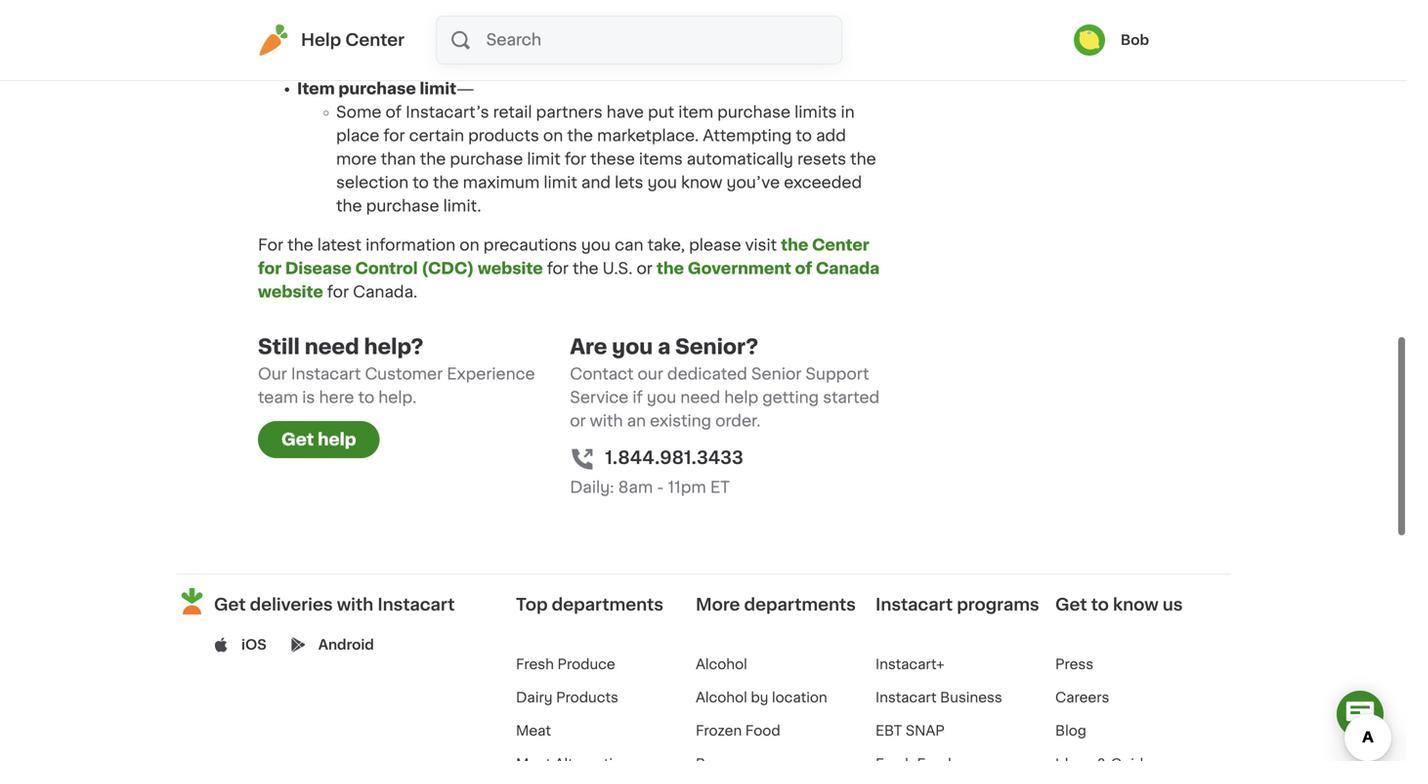 Task type: describe. For each thing, give the bounding box(es) containing it.
purchase down "selection"
[[366, 199, 439, 214]]

instacart shopper app logo image
[[176, 586, 208, 618]]

the government of canada website
[[258, 261, 880, 300]]

as
[[517, 0, 535, 3]]

products
[[468, 128, 539, 144]]

please
[[689, 238, 741, 253]]

order
[[336, 58, 378, 73]]

item
[[679, 105, 714, 120]]

help
[[301, 32, 341, 48]]

careers link
[[1056, 691, 1110, 705]]

alcohol for alcohol link
[[696, 658, 747, 672]]

get for get help
[[281, 432, 314, 448]]

more
[[336, 152, 377, 167]]

ios
[[241, 638, 267, 652]]

dairy products link
[[516, 691, 619, 705]]

latest
[[317, 238, 362, 253]]

support
[[806, 367, 869, 382]]

add
[[816, 128, 846, 144]]

Search search field
[[484, 17, 842, 64]]

experience
[[447, 367, 535, 382]]

get help button
[[258, 421, 380, 459]]

an
[[627, 414, 646, 429]]

put
[[648, 105, 675, 120]]

disinfectant
[[655, 0, 749, 3]]

get for get to know us
[[1056, 597, 1087, 613]]

the government of canada website link
[[258, 261, 880, 300]]

frozen
[[696, 724, 742, 738]]

item
[[297, 81, 335, 97]]

retail
[[493, 105, 532, 120]]

of inside "the government of canada website"
[[795, 261, 812, 277]]

—
[[457, 81, 475, 97]]

running
[[612, 11, 672, 27]]

alcohol by location
[[696, 691, 828, 705]]

water,
[[336, 11, 383, 27]]

user avatar image
[[1074, 24, 1105, 56]]

for up than
[[383, 128, 405, 144]]

ios link
[[241, 635, 267, 655]]

fresh produce link
[[516, 658, 615, 672]]

or inside "some products—such as hand sanitizer, disinfectant wipes, rice, water, and cold medicine—may be running low. instacart continuously updates availability to ensure you're notified of any order changes or updates in real-time. item purchase limit — some of instacart's retail partners have put item purchase limits in place for certain products on the marketplace. attempting to add more than the purchase limit for these items automatically resets the selection to the maximum limit and lets you know you've exceeded the purchase limit."
[[454, 58, 470, 73]]

1 some from the top
[[336, 0, 382, 3]]

dedicated
[[667, 367, 748, 382]]

location
[[772, 691, 828, 705]]

is
[[302, 390, 315, 406]]

team
[[258, 390, 298, 406]]

are you a senior? contact our dedicated senior support service if you need help getting started or with an existing order.
[[570, 337, 880, 429]]

android
[[318, 638, 374, 652]]

be
[[588, 11, 608, 27]]

you up for the u.s. or
[[581, 238, 611, 253]]

any
[[815, 34, 844, 50]]

credits,
[[1056, 34, 1114, 48]]

top
[[516, 597, 548, 613]]

meat link
[[516, 724, 551, 738]]

for
[[258, 238, 283, 253]]

blog link
[[1056, 724, 1087, 738]]

can
[[615, 238, 644, 253]]

&
[[1117, 34, 1129, 48]]

senior
[[752, 367, 802, 382]]

1.844.981.3433 link
[[605, 445, 744, 472]]

are
[[570, 337, 607, 357]]

snap
[[906, 724, 945, 738]]

food
[[746, 724, 781, 738]]

android play store logo image
[[291, 638, 306, 653]]

bob
[[1121, 33, 1149, 47]]

2 vertical spatial limit
[[544, 175, 577, 191]]

frozen food link
[[696, 724, 781, 738]]

for the u.s. or
[[543, 261, 657, 277]]

terms of promos, credits, & gift cards link
[[927, 23, 1149, 78]]

notified
[[730, 34, 790, 50]]

limits
[[795, 105, 837, 120]]

instacart inside "some products—such as hand sanitizer, disinfectant wipes, rice, water, and cold medicine—may be running low. instacart continuously updates availability to ensure you're notified of any order changes or updates in real-time. item purchase limit — some of instacart's retail partners have put item purchase limits in place for certain products on the marketplace. attempting to add more than the purchase limit for these items automatically resets the selection to the maximum limit and lets you know you've exceeded the purchase limit."
[[710, 11, 780, 27]]

1 vertical spatial in
[[841, 105, 855, 120]]

help center
[[301, 32, 405, 48]]

help?
[[364, 337, 424, 357]]

2 some from the top
[[336, 105, 382, 120]]

senior?
[[676, 337, 759, 357]]

to down than
[[413, 175, 429, 191]]

for canada.
[[323, 285, 418, 300]]

take,
[[648, 238, 685, 253]]

items
[[639, 152, 683, 167]]

maximum
[[463, 175, 540, 191]]

0 vertical spatial updates
[[442, 34, 507, 50]]

for left these
[[565, 152, 587, 167]]

disease
[[285, 261, 352, 277]]

on inside "some products—such as hand sanitizer, disinfectant wipes, rice, water, and cold medicine—may be running low. instacart continuously updates availability to ensure you're notified of any order changes or updates in real-time. item purchase limit — some of instacart's retail partners have put item purchase limits in place for certain products on the marketplace. attempting to add more than the purchase limit for these items automatically resets the selection to the maximum limit and lets you know you've exceeded the purchase limit."
[[543, 128, 563, 144]]

instacart programs
[[876, 597, 1040, 613]]

blog
[[1056, 724, 1087, 738]]

the inside the center for disease control (cdc) website
[[781, 238, 809, 253]]

top departments
[[516, 597, 664, 613]]

started
[[823, 390, 880, 406]]

low.
[[676, 11, 706, 27]]

some products—such as hand sanitizer, disinfectant wipes, rice, water, and cold medicine—may be running low. instacart continuously updates availability to ensure you're notified of any order changes or updates in real-time. item purchase limit — some of instacart's retail partners have put item purchase limits in place for certain products on the marketplace. attempting to add more than the purchase limit for these items automatically resets the selection to the maximum limit and lets you know you've exceeded the purchase limit.
[[297, 0, 876, 214]]

center for the center for disease control (cdc) website
[[812, 238, 870, 253]]

fresh produce
[[516, 658, 615, 672]]

existing
[[650, 414, 712, 429]]

more
[[696, 597, 740, 613]]

medicine—may
[[459, 11, 584, 27]]

1 horizontal spatial know
[[1113, 597, 1159, 613]]

departments for more departments
[[744, 597, 856, 613]]

for down the precautions at left
[[547, 261, 569, 277]]



Task type: vqa. For each thing, say whether or not it's contained in the screenshot.


Task type: locate. For each thing, give the bounding box(es) containing it.
1 horizontal spatial on
[[543, 128, 563, 144]]

center for help center
[[345, 32, 405, 48]]

get inside button
[[281, 432, 314, 448]]

1 horizontal spatial in
[[841, 105, 855, 120]]

website inside "the government of canada website"
[[258, 285, 323, 300]]

center inside the center for disease control (cdc) website
[[812, 238, 870, 253]]

by
[[751, 691, 769, 705]]

the center for disease control (cdc) website
[[258, 238, 870, 277]]

1 vertical spatial center
[[812, 238, 870, 253]]

selection
[[336, 175, 409, 191]]

marketplace.
[[597, 128, 699, 144]]

know
[[681, 175, 723, 191], [1113, 597, 1159, 613]]

partners
[[536, 105, 603, 120]]

0 horizontal spatial on
[[460, 238, 480, 253]]

these
[[590, 152, 635, 167]]

here
[[319, 390, 354, 406]]

1 horizontal spatial and
[[581, 175, 611, 191]]

0 horizontal spatial and
[[387, 11, 417, 27]]

you left a
[[612, 337, 653, 357]]

for inside the center for disease control (cdc) website
[[258, 261, 282, 277]]

in up add
[[841, 105, 855, 120]]

customer
[[365, 367, 443, 382]]

1 vertical spatial on
[[460, 238, 480, 253]]

meat
[[516, 724, 551, 738]]

1 vertical spatial alcohol
[[696, 691, 747, 705]]

0 vertical spatial help
[[724, 390, 759, 406]]

attempting
[[703, 128, 792, 144]]

dairy
[[516, 691, 553, 705]]

some up place
[[336, 105, 382, 120]]

certain
[[409, 128, 464, 144]]

some up water,
[[336, 0, 382, 3]]

some
[[336, 0, 382, 3], [336, 105, 382, 120]]

0 horizontal spatial center
[[345, 32, 405, 48]]

daily: 8am - 11pm et
[[570, 480, 730, 496]]

1 vertical spatial limit
[[527, 152, 561, 167]]

availability
[[511, 34, 594, 50]]

limit up "instacart's"
[[420, 81, 457, 97]]

products
[[556, 691, 619, 705]]

alcohol by location link
[[696, 691, 828, 705]]

ebt snap link
[[876, 724, 945, 738]]

with down service in the left of the page
[[590, 414, 623, 429]]

the
[[567, 128, 593, 144], [420, 152, 446, 167], [850, 152, 876, 167], [433, 175, 459, 191], [336, 199, 362, 214], [287, 238, 313, 253], [781, 238, 809, 253], [573, 261, 599, 277], [657, 261, 684, 277]]

precautions
[[484, 238, 577, 253]]

purchase down order
[[339, 81, 416, 97]]

to up "press" link
[[1091, 597, 1109, 613]]

you right if
[[647, 390, 677, 406]]

ios app store logo image
[[214, 638, 229, 653]]

and
[[387, 11, 417, 27], [581, 175, 611, 191]]

get right the instacart shopper app logo
[[214, 597, 246, 613]]

if
[[633, 390, 643, 406]]

automatically
[[687, 152, 794, 167]]

limit.
[[443, 199, 481, 214]]

than
[[381, 152, 416, 167]]

website down "for the latest information on precautions you can take, please visit"
[[478, 261, 543, 277]]

or right "u.s."
[[637, 261, 653, 277]]

limit right maximum
[[544, 175, 577, 191]]

2 departments from the left
[[744, 597, 856, 613]]

instacart's
[[406, 105, 489, 120]]

instacart inside the still need help? our instacart customer experience team is here to help.
[[291, 367, 361, 382]]

get for get deliveries with instacart
[[214, 597, 246, 613]]

exceeded
[[784, 175, 862, 191]]

1.844.981.3433
[[605, 450, 744, 467]]

government
[[688, 261, 792, 277]]

or down service in the left of the page
[[570, 414, 586, 429]]

instacart
[[710, 11, 780, 27], [291, 367, 361, 382], [378, 597, 455, 613], [876, 597, 953, 613], [876, 691, 937, 705]]

2 horizontal spatial or
[[637, 261, 653, 277]]

center up canada on the right top of the page
[[812, 238, 870, 253]]

instacart+
[[876, 658, 945, 672]]

dairy products
[[516, 691, 619, 705]]

departments right the "more"
[[744, 597, 856, 613]]

2 alcohol from the top
[[696, 691, 747, 705]]

to inside the still need help? our instacart customer experience team is here to help.
[[358, 390, 374, 406]]

get down is
[[281, 432, 314, 448]]

u.s.
[[603, 261, 633, 277]]

time.
[[596, 58, 635, 73]]

rice,
[[807, 0, 841, 3]]

you inside "some products—such as hand sanitizer, disinfectant wipes, rice, water, and cold medicine—may be running low. instacart continuously updates availability to ensure you're notified of any order changes or updates in real-time. item purchase limit — some of instacart's retail partners have put item purchase limits in place for certain products on the marketplace. attempting to add more than the purchase limit for these items automatically resets the selection to the maximum limit and lets you know you've exceeded the purchase limit."
[[648, 175, 677, 191]]

our
[[258, 367, 287, 382]]

for the latest information on precautions you can take, please visit
[[258, 238, 781, 253]]

on up (cdc) at the left top of the page
[[460, 238, 480, 253]]

center down water,
[[345, 32, 405, 48]]

updates down cold
[[442, 34, 507, 50]]

cards
[[958, 54, 1001, 67]]

need inside the are you a senior? contact our dedicated senior support service if you need help getting started or with an existing order.
[[681, 390, 720, 406]]

0 horizontal spatial or
[[454, 58, 470, 73]]

android link
[[318, 635, 374, 655]]

0 horizontal spatial get
[[214, 597, 246, 613]]

(cdc)
[[422, 261, 474, 277]]

ebt
[[876, 724, 902, 738]]

0 vertical spatial on
[[543, 128, 563, 144]]

or up —
[[454, 58, 470, 73]]

canada
[[816, 261, 880, 277]]

1 vertical spatial need
[[681, 390, 720, 406]]

help up order.
[[724, 390, 759, 406]]

of left any
[[794, 34, 811, 50]]

or
[[454, 58, 470, 73], [637, 261, 653, 277], [570, 414, 586, 429]]

departments up produce
[[552, 597, 664, 613]]

know inside "some products—such as hand sanitizer, disinfectant wipes, rice, water, and cold medicine—may be running low. instacart continuously updates availability to ensure you're notified of any order changes or updates in real-time. item purchase limit — some of instacart's retail partners have put item purchase limits in place for certain products on the marketplace. attempting to add more than the purchase limit for these items automatically resets the selection to the maximum limit and lets you know you've exceeded the purchase limit."
[[681, 175, 723, 191]]

or inside the are you a senior? contact our dedicated senior support service if you need help getting started or with an existing order.
[[570, 414, 586, 429]]

1 vertical spatial or
[[637, 261, 653, 277]]

produce
[[558, 658, 615, 672]]

help down here on the left of the page
[[318, 432, 356, 448]]

service
[[570, 390, 629, 406]]

0 horizontal spatial help
[[318, 432, 356, 448]]

1 vertical spatial updates
[[474, 58, 538, 73]]

0 vertical spatial center
[[345, 32, 405, 48]]

center
[[345, 32, 405, 48], [812, 238, 870, 253]]

1 horizontal spatial departments
[[744, 597, 856, 613]]

in down availability
[[542, 58, 556, 73]]

ensure
[[618, 34, 672, 50]]

1 vertical spatial with
[[337, 597, 374, 613]]

updates
[[442, 34, 507, 50], [474, 58, 538, 73]]

order.
[[716, 414, 761, 429]]

for down disease
[[327, 285, 349, 300]]

with inside the are you a senior? contact our dedicated senior support service if you need help getting started or with an existing order.
[[590, 414, 623, 429]]

center inside help center link
[[345, 32, 405, 48]]

1 vertical spatial know
[[1113, 597, 1159, 613]]

help inside the are you a senior? contact our dedicated senior support service if you need help getting started or with an existing order.
[[724, 390, 759, 406]]

a
[[658, 337, 671, 357]]

2 vertical spatial or
[[570, 414, 586, 429]]

0 vertical spatial in
[[542, 58, 556, 73]]

terms of promos, credits, & gift cards
[[927, 34, 1129, 67]]

alcohol up the alcohol by location link
[[696, 658, 747, 672]]

need down dedicated
[[681, 390, 720, 406]]

instacart image
[[258, 24, 289, 56]]

daily:
[[570, 480, 614, 496]]

1 alcohol from the top
[[696, 658, 747, 672]]

still
[[258, 337, 300, 357]]

website down disease
[[258, 285, 323, 300]]

to down limits
[[796, 128, 812, 144]]

and down these
[[581, 175, 611, 191]]

departments
[[552, 597, 664, 613], [744, 597, 856, 613]]

you
[[648, 175, 677, 191], [581, 238, 611, 253], [612, 337, 653, 357], [647, 390, 677, 406]]

hand
[[539, 0, 578, 3]]

gift
[[927, 54, 955, 67]]

0 vertical spatial website
[[478, 261, 543, 277]]

need up here on the left of the page
[[305, 337, 359, 357]]

for
[[383, 128, 405, 144], [565, 152, 587, 167], [258, 261, 282, 277], [547, 261, 569, 277], [327, 285, 349, 300]]

1 horizontal spatial with
[[590, 414, 623, 429]]

purchase up attempting
[[718, 105, 791, 120]]

control
[[355, 261, 418, 277]]

of inside terms of promos, credits, & gift cards
[[975, 34, 990, 48]]

1 horizontal spatial center
[[812, 238, 870, 253]]

1 horizontal spatial website
[[478, 261, 543, 277]]

to right here on the left of the page
[[358, 390, 374, 406]]

the inside "the government of canada website"
[[657, 261, 684, 277]]

of left canada on the right top of the page
[[795, 261, 812, 277]]

know left us
[[1113, 597, 1159, 613]]

ebt snap
[[876, 724, 945, 738]]

changes
[[382, 58, 450, 73]]

canada.
[[353, 285, 418, 300]]

on down partners
[[543, 128, 563, 144]]

cold
[[421, 11, 455, 27]]

2 horizontal spatial get
[[1056, 597, 1087, 613]]

know down the automatically
[[681, 175, 723, 191]]

departments for top departments
[[552, 597, 664, 613]]

1 vertical spatial help
[[318, 432, 356, 448]]

wipes,
[[753, 0, 803, 3]]

1 horizontal spatial need
[[681, 390, 720, 406]]

instacart business link
[[876, 691, 1003, 705]]

0 horizontal spatial departments
[[552, 597, 664, 613]]

of up cards
[[975, 34, 990, 48]]

0 horizontal spatial with
[[337, 597, 374, 613]]

need inside the still need help? our instacart customer experience team is here to help.
[[305, 337, 359, 357]]

of up than
[[386, 105, 402, 120]]

0 vertical spatial need
[[305, 337, 359, 357]]

0 vertical spatial alcohol
[[696, 658, 747, 672]]

1 horizontal spatial or
[[570, 414, 586, 429]]

0 vertical spatial limit
[[420, 81, 457, 97]]

0 horizontal spatial need
[[305, 337, 359, 357]]

for down "for"
[[258, 261, 282, 277]]

you down "items"
[[648, 175, 677, 191]]

you've
[[727, 175, 780, 191]]

website inside the center for disease control (cdc) website
[[478, 261, 543, 277]]

0 vertical spatial or
[[454, 58, 470, 73]]

1 vertical spatial some
[[336, 105, 382, 120]]

help.
[[378, 390, 417, 406]]

0 vertical spatial and
[[387, 11, 417, 27]]

in
[[542, 58, 556, 73], [841, 105, 855, 120]]

alcohol for alcohol by location
[[696, 691, 747, 705]]

updates up —
[[474, 58, 538, 73]]

0 horizontal spatial in
[[542, 58, 556, 73]]

terms
[[927, 34, 971, 48]]

getting
[[763, 390, 819, 406]]

limit down products
[[527, 152, 561, 167]]

1 vertical spatial website
[[258, 285, 323, 300]]

fresh
[[516, 658, 554, 672]]

and up continuously on the top of the page
[[387, 11, 417, 27]]

1 horizontal spatial get
[[281, 432, 314, 448]]

0 vertical spatial with
[[590, 414, 623, 429]]

1 horizontal spatial help
[[724, 390, 759, 406]]

frozen food
[[696, 724, 781, 738]]

place
[[336, 128, 379, 144]]

get up "press" link
[[1056, 597, 1087, 613]]

of
[[975, 34, 990, 48], [794, 34, 811, 50], [386, 105, 402, 120], [795, 261, 812, 277]]

contact
[[570, 367, 634, 382]]

0 horizontal spatial know
[[681, 175, 723, 191]]

1 vertical spatial and
[[581, 175, 611, 191]]

0 horizontal spatial website
[[258, 285, 323, 300]]

to down 'be'
[[598, 34, 614, 50]]

get to know us
[[1056, 597, 1183, 613]]

with up android
[[337, 597, 374, 613]]

0 vertical spatial know
[[681, 175, 723, 191]]

1 departments from the left
[[552, 597, 664, 613]]

press link
[[1056, 658, 1094, 672]]

purchase up maximum
[[450, 152, 523, 167]]

alcohol down alcohol link
[[696, 691, 747, 705]]

0 vertical spatial some
[[336, 0, 382, 3]]

help inside button
[[318, 432, 356, 448]]

careers
[[1056, 691, 1110, 705]]



